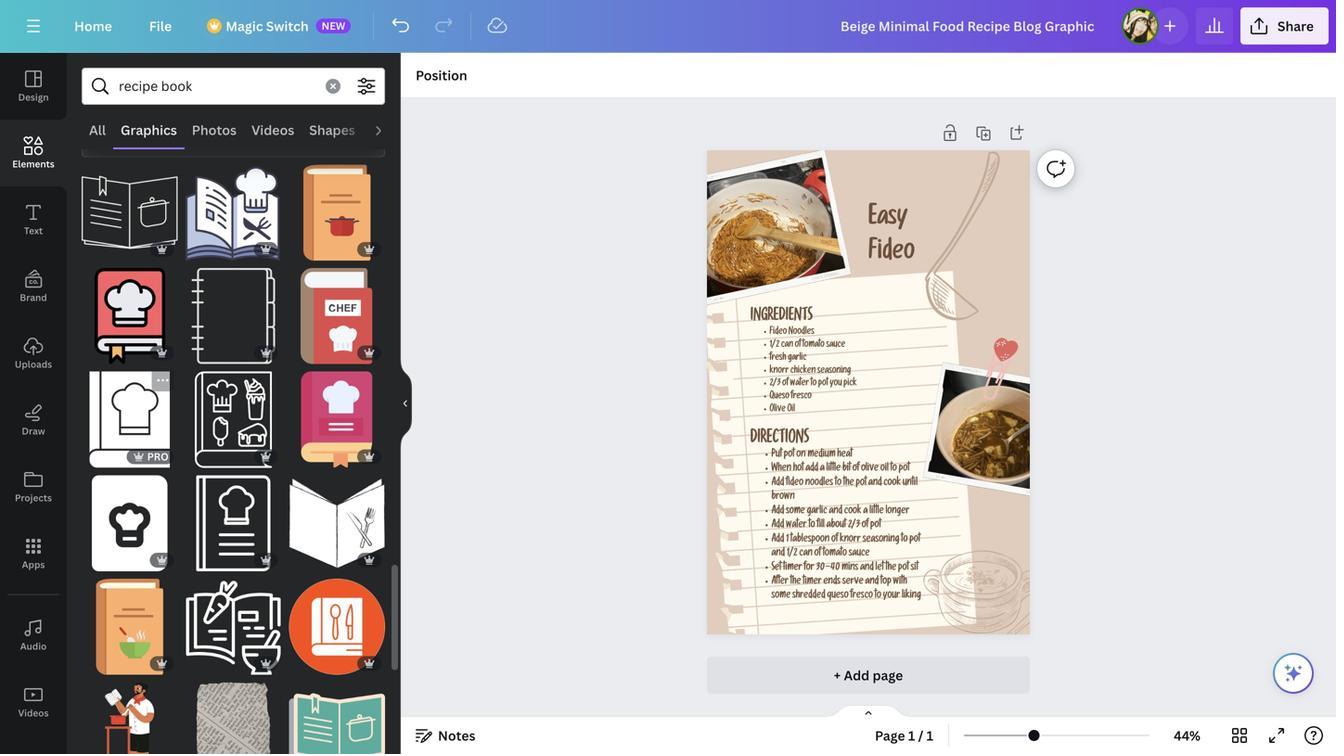 Task type: locate. For each thing, give the bounding box(es) containing it.
fresh
[[770, 354, 786, 363]]

page
[[875, 727, 905, 745]]

audio
[[370, 121, 407, 139], [20, 640, 47, 653]]

to down "chicken"
[[811, 380, 817, 389]]

hot
[[793, 464, 804, 475]]

audio button right shapes
[[363, 112, 415, 148]]

position button
[[408, 60, 475, 90]]

1 horizontal spatial timer
[[803, 577, 822, 588]]

0 vertical spatial sauce
[[826, 341, 846, 351]]

water up tablespoon
[[786, 521, 807, 531]]

1 horizontal spatial 1/2
[[787, 549, 798, 560]]

1 vertical spatial the
[[886, 563, 897, 574]]

Design title text field
[[826, 7, 1115, 45]]

and down olive
[[869, 478, 882, 489]]

0 vertical spatial garlic
[[788, 354, 807, 363]]

graphics button
[[113, 112, 185, 148]]

1 horizontal spatial videos
[[252, 121, 294, 139]]

1 vertical spatial fideo
[[770, 328, 787, 338]]

0 vertical spatial the
[[843, 478, 854, 489]]

fideo down easy
[[869, 242, 915, 268]]

the right "let"
[[886, 563, 897, 574]]

timer right set
[[783, 563, 802, 574]]

shapes
[[309, 121, 355, 139]]

recipe book icon image
[[82, 268, 178, 364], [289, 579, 385, 675]]

fresco up oil
[[791, 393, 812, 402]]

0 horizontal spatial the
[[791, 577, 801, 588]]

2 vertical spatial the
[[791, 577, 801, 588]]

little left longer
[[870, 507, 884, 517]]

photos
[[192, 121, 237, 139]]

Search elements search field
[[119, 69, 315, 104]]

1 horizontal spatial audio
[[370, 121, 407, 139]]

0 vertical spatial audio button
[[363, 112, 415, 148]]

garlic up "chicken"
[[788, 354, 807, 363]]

a right the add in the bottom of the page
[[820, 464, 825, 475]]

2/3 up queso
[[770, 380, 781, 389]]

videos
[[252, 121, 294, 139], [18, 707, 49, 720]]

1 vertical spatial water
[[786, 521, 807, 531]]

chicken
[[791, 367, 816, 376]]

tomato up 40
[[823, 549, 847, 560]]

graphics
[[121, 121, 177, 139]]

put
[[772, 450, 782, 461]]

share
[[1278, 17, 1314, 35]]

1 left tablespoon
[[786, 535, 789, 545]]

1 left /
[[908, 727, 915, 745]]

0 horizontal spatial can
[[781, 341, 793, 351]]

a
[[820, 464, 825, 475], [863, 507, 868, 517]]

pot right about
[[871, 521, 881, 531]]

0 horizontal spatial timer
[[783, 563, 802, 574]]

1 horizontal spatial fideo
[[869, 242, 915, 268]]

0 horizontal spatial 1/2
[[770, 341, 780, 351]]

garlic up the "fill"
[[807, 507, 827, 517]]

0 vertical spatial knorr
[[770, 367, 789, 376]]

30-
[[816, 563, 831, 574]]

can up for
[[799, 549, 813, 560]]

fideo
[[786, 478, 804, 489]]

soup recipes icon image
[[289, 165, 385, 261]]

of down about
[[832, 535, 838, 545]]

can up the fresh
[[781, 341, 793, 351]]

sauce
[[826, 341, 846, 351], [849, 549, 870, 560]]

group
[[82, 153, 178, 261], [185, 153, 282, 261], [289, 153, 385, 261], [82, 257, 178, 364], [185, 257, 282, 364], [289, 257, 385, 364], [185, 361, 282, 468], [289, 361, 385, 468], [82, 464, 178, 572], [185, 464, 282, 572], [289, 464, 385, 572], [82, 568, 178, 675], [185, 568, 282, 675], [289, 568, 385, 675], [82, 672, 178, 755], [185, 672, 282, 755], [289, 672, 385, 755]]

2/3 inside put pot on medium heat when hot add a little bit of olive oil to pot add fideo noodles to the pot and cook until brown add some garlic and cook a little longer add water to fill about 2/3 of pot add 1 tablespoon of knorr seasoning to pot and 1/2 can of tomato sauce set timer for 30-40 mins and let the pot sit after the timer ends serve and top with some shredded queso fresco to your liking
[[848, 521, 860, 531]]

0 horizontal spatial audio button
[[0, 602, 67, 669]]

to left the your
[[875, 591, 882, 602]]

1 vertical spatial sauce
[[849, 549, 870, 560]]

0 horizontal spatial little
[[827, 464, 841, 475]]

0 vertical spatial fresco
[[791, 393, 812, 402]]

0 vertical spatial can
[[781, 341, 793, 351]]

home
[[74, 17, 112, 35]]

0 horizontal spatial a
[[820, 464, 825, 475]]

knorr inside 'fideo noodles 1/2 can of tomato sauce fresh garlic knorr chicken seasoning 2/3 of water to pot you pick queso fresco olive oil'
[[770, 367, 789, 376]]

0 horizontal spatial 1
[[786, 535, 789, 545]]

add
[[772, 478, 784, 489], [772, 507, 784, 517], [772, 521, 784, 531], [772, 535, 784, 545], [844, 667, 870, 684]]

0 vertical spatial seasoning
[[818, 367, 851, 376]]

0 horizontal spatial videos
[[18, 707, 49, 720]]

1 horizontal spatial knorr
[[840, 535, 861, 545]]

1 vertical spatial a
[[863, 507, 868, 517]]

0 horizontal spatial knorr
[[770, 367, 789, 376]]

1 vertical spatial recipe book icon image
[[289, 579, 385, 675]]

1 vertical spatial videos
[[18, 707, 49, 720]]

water down "chicken"
[[790, 380, 809, 389]]

1 vertical spatial 2/3
[[848, 521, 860, 531]]

medium
[[808, 450, 836, 461]]

pot left the you
[[819, 380, 828, 389]]

knorr
[[770, 367, 789, 376], [840, 535, 861, 545]]

1 vertical spatial seasoning
[[863, 535, 900, 545]]

1 horizontal spatial can
[[799, 549, 813, 560]]

brand
[[20, 291, 47, 304]]

fideo inside 'fideo noodles 1/2 can of tomato sauce fresh garlic knorr chicken seasoning 2/3 of water to pot you pick queso fresco olive oil'
[[770, 328, 787, 338]]

some down brown
[[786, 507, 805, 517]]

timer
[[783, 563, 802, 574], [803, 577, 822, 588]]

design button
[[0, 53, 67, 120]]

44%
[[1174, 727, 1201, 745]]

1 vertical spatial audio button
[[0, 602, 67, 669]]

tomato
[[803, 341, 825, 351], [823, 549, 847, 560]]

0 vertical spatial fideo
[[869, 242, 915, 268]]

0 horizontal spatial sauce
[[826, 341, 846, 351]]

projects
[[15, 492, 52, 504]]

and
[[869, 478, 882, 489], [829, 507, 843, 517], [772, 549, 785, 560], [860, 563, 874, 574], [865, 577, 879, 588]]

sauce up the you
[[826, 341, 846, 351]]

audio button down apps
[[0, 602, 67, 669]]

your
[[883, 591, 900, 602]]

fideo down ingredients
[[770, 328, 787, 338]]

sauce inside put pot on medium heat when hot add a little bit of olive oil to pot add fideo noodles to the pot and cook until brown add some garlic and cook a little longer add water to fill about 2/3 of pot add 1 tablespoon of knorr seasoning to pot and 1/2 can of tomato sauce set timer for 30-40 mins and let the pot sit after the timer ends serve and top with some shredded queso fresco to your liking
[[849, 549, 870, 560]]

fresco
[[791, 393, 812, 402], [851, 591, 873, 602]]

some
[[786, 507, 805, 517], [772, 591, 791, 602]]

the right after
[[791, 577, 801, 588]]

recipes book ii icon image
[[82, 579, 178, 675]]

knorr down the fresh
[[770, 367, 789, 376]]

0 horizontal spatial 2/3
[[770, 380, 781, 389]]

olive
[[861, 464, 879, 475]]

sit
[[911, 563, 919, 574]]

1 right /
[[927, 727, 934, 745]]

1 horizontal spatial little
[[870, 507, 884, 517]]

1/2 up the fresh
[[770, 341, 780, 351]]

switch
[[266, 17, 309, 35]]

set
[[772, 563, 782, 574]]

to right 'oil'
[[891, 464, 897, 475]]

fresco down serve at the bottom
[[851, 591, 873, 602]]

recipe book isolated icon image
[[289, 475, 385, 572]]

0 vertical spatial 2/3
[[770, 380, 781, 389]]

of right bit
[[853, 464, 860, 475]]

0 horizontal spatial seasoning
[[818, 367, 851, 376]]

0 vertical spatial little
[[827, 464, 841, 475]]

audio down apps
[[20, 640, 47, 653]]

0 vertical spatial cook
[[884, 478, 901, 489]]

pick
[[844, 380, 857, 389]]

audio button
[[363, 112, 415, 148], [0, 602, 67, 669]]

text
[[24, 225, 43, 237]]

1 horizontal spatial the
[[843, 478, 854, 489]]

pot up until
[[899, 464, 910, 475]]

1 horizontal spatial recipe book icon image
[[289, 579, 385, 675]]

0 vertical spatial videos button
[[244, 112, 302, 148]]

1 vertical spatial cook
[[844, 507, 862, 517]]

garlic inside 'fideo noodles 1/2 can of tomato sauce fresh garlic knorr chicken seasoning 2/3 of water to pot you pick queso fresco olive oil'
[[788, 354, 807, 363]]

canva assistant image
[[1283, 663, 1305, 685]]

0 horizontal spatial audio
[[20, 640, 47, 653]]

1 vertical spatial knorr
[[840, 535, 861, 545]]

1 vertical spatial garlic
[[807, 507, 827, 517]]

garlic inside put pot on medium heat when hot add a little bit of olive oil to pot add fideo noodles to the pot and cook until brown add some garlic and cook a little longer add water to fill about 2/3 of pot add 1 tablespoon of knorr seasoning to pot and 1/2 can of tomato sauce set timer for 30-40 mins and let the pot sit after the timer ends serve and top with some shredded queso fresco to your liking
[[807, 507, 827, 517]]

1 horizontal spatial a
[[863, 507, 868, 517]]

and up set
[[772, 549, 785, 560]]

seasoning
[[818, 367, 851, 376], [863, 535, 900, 545]]

1 vertical spatial fresco
[[851, 591, 873, 602]]

pot inside 'fideo noodles 1/2 can of tomato sauce fresh garlic knorr chicken seasoning 2/3 of water to pot you pick queso fresco olive oil'
[[819, 380, 828, 389]]

0 vertical spatial videos
[[252, 121, 294, 139]]

little left bit
[[827, 464, 841, 475]]

elements
[[12, 158, 54, 170]]

1
[[786, 535, 789, 545], [908, 727, 915, 745], [927, 727, 934, 745]]

ends
[[824, 577, 841, 588]]

tomato inside put pot on medium heat when hot add a little bit of olive oil to pot add fideo noodles to the pot and cook until brown add some garlic and cook a little longer add water to fill about 2/3 of pot add 1 tablespoon of knorr seasoning to pot and 1/2 can of tomato sauce set timer for 30-40 mins and let the pot sit after the timer ends serve and top with some shredded queso fresco to your liking
[[823, 549, 847, 560]]

hide image
[[400, 359, 412, 448]]

1 horizontal spatial fresco
[[851, 591, 873, 602]]

1 vertical spatial can
[[799, 549, 813, 560]]

knorr down about
[[840, 535, 861, 545]]

easy fideo
[[869, 208, 915, 268]]

cook
[[884, 478, 901, 489], [844, 507, 862, 517]]

seasoning inside put pot on medium heat when hot add a little bit of olive oil to pot add fideo noodles to the pot and cook until brown add some garlic and cook a little longer add water to fill about 2/3 of pot add 1 tablespoon of knorr seasoning to pot and 1/2 can of tomato sauce set timer for 30-40 mins and let the pot sit after the timer ends serve and top with some shredded queso fresco to your liking
[[863, 535, 900, 545]]

0 vertical spatial 1/2
[[770, 341, 780, 351]]

1 horizontal spatial seasoning
[[863, 535, 900, 545]]

cook down 'oil'
[[884, 478, 901, 489]]

/
[[918, 727, 924, 745]]

to right the noodles on the right
[[835, 478, 842, 489]]

1 horizontal spatial 2/3
[[848, 521, 860, 531]]

2/3 right about
[[848, 521, 860, 531]]

tomato inside 'fideo noodles 1/2 can of tomato sauce fresh garlic knorr chicken seasoning 2/3 of water to pot you pick queso fresco olive oil'
[[803, 341, 825, 351]]

water
[[790, 380, 809, 389], [786, 521, 807, 531]]

the down bit
[[843, 478, 854, 489]]

0 horizontal spatial fresco
[[791, 393, 812, 402]]

sauce up mins
[[849, 549, 870, 560]]

1/2 down tablespoon
[[787, 549, 798, 560]]

cook up about
[[844, 507, 862, 517]]

40
[[831, 563, 840, 574]]

1 vertical spatial 1/2
[[787, 549, 798, 560]]

+ add page
[[834, 667, 903, 684]]

audio right shapes
[[370, 121, 407, 139]]

notes
[[438, 727, 476, 745]]

a left longer
[[863, 507, 868, 517]]

home link
[[59, 7, 127, 45]]

pro
[[147, 449, 169, 463]]

to left the "fill"
[[809, 521, 815, 531]]

uploads
[[15, 358, 52, 371]]

to
[[811, 380, 817, 389], [891, 464, 897, 475], [835, 478, 842, 489], [809, 521, 815, 531], [901, 535, 908, 545], [875, 591, 882, 602]]

1 vertical spatial tomato
[[823, 549, 847, 560]]

of up 30-
[[815, 549, 821, 560]]

1 vertical spatial audio
[[20, 640, 47, 653]]

some down after
[[772, 591, 791, 602]]

tomato down noodles
[[803, 341, 825, 351]]

seasoning up the you
[[818, 367, 851, 376]]

0 vertical spatial water
[[790, 380, 809, 389]]

0 vertical spatial tomato
[[803, 341, 825, 351]]

pot left the sit
[[898, 563, 909, 574]]

1 vertical spatial timer
[[803, 577, 822, 588]]

apps
[[22, 559, 45, 571]]

0 horizontal spatial fideo
[[770, 328, 787, 338]]

fideo
[[869, 242, 915, 268], [770, 328, 787, 338]]

the
[[843, 478, 854, 489], [886, 563, 897, 574], [791, 577, 801, 588]]

let
[[876, 563, 884, 574]]

0 vertical spatial audio
[[370, 121, 407, 139]]

1 horizontal spatial sauce
[[849, 549, 870, 560]]

bit
[[843, 464, 851, 475]]

of down noodles
[[795, 341, 801, 351]]

1 vertical spatial videos button
[[0, 669, 67, 736]]

knorr inside put pot on medium heat when hot add a little bit of olive oil to pot add fideo noodles to the pot and cook until brown add some garlic and cook a little longer add water to fill about 2/3 of pot add 1 tablespoon of knorr seasoning to pot and 1/2 can of tomato sauce set timer for 30-40 mins and let the pot sit after the timer ends serve and top with some shredded queso fresco to your liking
[[840, 535, 861, 545]]

of right about
[[862, 521, 869, 531]]

you
[[830, 380, 842, 389]]

0 vertical spatial recipe book icon image
[[82, 268, 178, 364]]

of
[[795, 341, 801, 351], [782, 380, 789, 389], [853, 464, 860, 475], [862, 521, 869, 531], [832, 535, 838, 545], [815, 549, 821, 560]]

oil
[[881, 464, 889, 475]]

2/3
[[770, 380, 781, 389], [848, 521, 860, 531]]

timer down for
[[803, 577, 822, 588]]

noodles
[[805, 478, 833, 489]]

sauce inside 'fideo noodles 1/2 can of tomato sauce fresh garlic knorr chicken seasoning 2/3 of water to pot you pick queso fresco olive oil'
[[826, 341, 846, 351]]

0 vertical spatial timer
[[783, 563, 802, 574]]

seasoning up "let"
[[863, 535, 900, 545]]

garlic
[[788, 354, 807, 363], [807, 507, 827, 517]]

seasoning inside 'fideo noodles 1/2 can of tomato sauce fresh garlic knorr chicken seasoning 2/3 of water to pot you pick queso fresco olive oil'
[[818, 367, 851, 376]]

design
[[18, 91, 49, 103]]



Task type: describe. For each thing, give the bounding box(es) containing it.
44% button
[[1157, 721, 1218, 751]]

+ add page button
[[707, 657, 1030, 694]]

1/2 inside 'fideo noodles 1/2 can of tomato sauce fresh garlic knorr chicken seasoning 2/3 of water to pot you pick queso fresco olive oil'
[[770, 341, 780, 351]]

1 horizontal spatial 1
[[908, 727, 915, 745]]

heat
[[837, 450, 853, 461]]

1 horizontal spatial audio button
[[363, 112, 415, 148]]

textured father's day ripped book page image
[[185, 683, 282, 755]]

1 horizontal spatial videos button
[[244, 112, 302, 148]]

and up about
[[829, 507, 843, 517]]

main menu bar
[[0, 0, 1336, 53]]

audio inside 'side panel' tab list
[[20, 640, 47, 653]]

notes button
[[408, 721, 483, 751]]

2 horizontal spatial the
[[886, 563, 897, 574]]

file
[[149, 17, 172, 35]]

0 vertical spatial some
[[786, 507, 805, 517]]

draw button
[[0, 387, 67, 454]]

until
[[903, 478, 918, 489]]

fideo noodles 1/2 can of tomato sauce fresh garlic knorr chicken seasoning 2/3 of water to pot you pick queso fresco olive oil
[[770, 328, 857, 415]]

pot left on
[[784, 450, 795, 461]]

and left "let"
[[860, 563, 874, 574]]

to inside 'fideo noodles 1/2 can of tomato sauce fresh garlic knorr chicken seasoning 2/3 of water to pot you pick queso fresco olive oil'
[[811, 380, 817, 389]]

about
[[827, 521, 846, 531]]

green cookbook icon isolated on white background. cooking book icon. recipe book. fork and knife icons. cutlery symbol. long shadow style. vector illustration image
[[289, 683, 385, 755]]

0 horizontal spatial cook
[[844, 507, 862, 517]]

uploads button
[[0, 320, 67, 387]]

laddle icon image
[[888, 148, 1066, 334]]

0 horizontal spatial videos button
[[0, 669, 67, 736]]

page
[[873, 667, 903, 684]]

apps button
[[0, 521, 67, 587]]

food recipe book image
[[289, 268, 385, 364]]

on
[[797, 450, 806, 461]]

can inside put pot on medium heat when hot add a little bit of olive oil to pot add fideo noodles to the pot and cook until brown add some garlic and cook a little longer add water to fill about 2/3 of pot add 1 tablespoon of knorr seasoning to pot and 1/2 can of tomato sauce set timer for 30-40 mins and let the pot sit after the timer ends serve and top with some shredded queso fresco to your liking
[[799, 549, 813, 560]]

fill
[[817, 521, 825, 531]]

put pot on medium heat when hot add a little bit of olive oil to pot add fideo noodles to the pot and cook until brown add some garlic and cook a little longer add water to fill about 2/3 of pot add 1 tablespoon of knorr seasoning to pot and 1/2 can of tomato sauce set timer for 30-40 mins and let the pot sit after the timer ends serve and top with some shredded queso fresco to your liking
[[772, 450, 921, 602]]

chef looking at recipes image
[[82, 683, 178, 755]]

water inside 'fideo noodles 1/2 can of tomato sauce fresh garlic knorr chicken seasoning 2/3 of water to pot you pick queso fresco olive oil'
[[790, 380, 809, 389]]

brand button
[[0, 253, 67, 320]]

water inside put pot on medium heat when hot add a little bit of olive oil to pot add fideo noodles to the pot and cook until brown add some garlic and cook a little longer add water to fill about 2/3 of pot add 1 tablespoon of knorr seasoning to pot and 1/2 can of tomato sauce set timer for 30-40 mins and let the pot sit after the timer ends serve and top with some shredded queso fresco to your liking
[[786, 521, 807, 531]]

1 vertical spatial some
[[772, 591, 791, 602]]

all
[[89, 121, 106, 139]]

queso
[[827, 591, 849, 602]]

1 horizontal spatial cook
[[884, 478, 901, 489]]

oil
[[788, 405, 795, 415]]

and left top
[[865, 577, 879, 588]]

share button
[[1241, 7, 1329, 45]]

fresco inside 'fideo noodles 1/2 can of tomato sauce fresh garlic knorr chicken seasoning 2/3 of water to pot you pick queso fresco olive oil'
[[791, 393, 812, 402]]

show pages image
[[824, 704, 913, 719]]

2/3 inside 'fideo noodles 1/2 can of tomato sauce fresh garlic knorr chicken seasoning 2/3 of water to pot you pick queso fresco olive oil'
[[770, 380, 781, 389]]

mins
[[842, 563, 859, 574]]

photos button
[[185, 112, 244, 148]]

pot up the sit
[[910, 535, 921, 545]]

side panel tab list
[[0, 53, 67, 755]]

noodles
[[789, 328, 815, 338]]

pot down olive
[[856, 478, 867, 489]]

when
[[772, 464, 792, 475]]

to down longer
[[901, 535, 908, 545]]

olive
[[770, 405, 786, 415]]

for
[[804, 563, 815, 574]]

all button
[[82, 112, 113, 148]]

with
[[893, 577, 907, 588]]

0 horizontal spatial recipe book icon image
[[82, 268, 178, 364]]

shredded
[[793, 591, 826, 602]]

text button
[[0, 187, 67, 253]]

can inside 'fideo noodles 1/2 can of tomato sauce fresh garlic knorr chicken seasoning 2/3 of water to pot you pick queso fresco olive oil'
[[781, 341, 793, 351]]

directions
[[751, 432, 809, 449]]

elements button
[[0, 120, 67, 187]]

add inside + add page button
[[844, 667, 870, 684]]

projects button
[[0, 454, 67, 521]]

liking
[[902, 591, 921, 602]]

page 1 / 1
[[875, 727, 934, 745]]

position
[[416, 66, 467, 84]]

add
[[806, 464, 819, 475]]

1 vertical spatial little
[[870, 507, 884, 517]]

videos inside 'side panel' tab list
[[18, 707, 49, 720]]

brown
[[772, 493, 795, 503]]

1 inside put pot on medium heat when hot add a little bit of olive oil to pot add fideo noodles to the pot and cook until brown add some garlic and cook a little longer add water to fill about 2/3 of pot add 1 tablespoon of knorr seasoning to pot and 1/2 can of tomato sauce set timer for 30-40 mins and let the pot sit after the timer ends serve and top with some shredded queso fresco to your liking
[[786, 535, 789, 545]]

after
[[772, 577, 789, 588]]

fresco inside put pot on medium heat when hot add a little bit of olive oil to pot add fideo noodles to the pot and cook until brown add some garlic and cook a little longer add water to fill about 2/3 of pot add 1 tablespoon of knorr seasoning to pot and 1/2 can of tomato sauce set timer for 30-40 mins and let the pot sit after the timer ends serve and top with some shredded queso fresco to your liking
[[851, 591, 873, 602]]

pro group
[[82, 372, 178, 468]]

recipe book icon image
[[289, 372, 385, 468]]

magic switch
[[226, 17, 309, 35]]

queso
[[770, 393, 790, 402]]

shapes button
[[302, 112, 363, 148]]

file button
[[134, 7, 187, 45]]

+
[[834, 667, 841, 684]]

new
[[322, 19, 345, 32]]

magic
[[226, 17, 263, 35]]

cooking book with recipes image
[[185, 165, 282, 261]]

easy
[[869, 208, 908, 233]]

ingredients
[[751, 310, 813, 326]]

serve
[[843, 577, 864, 588]]

0 vertical spatial a
[[820, 464, 825, 475]]

2 horizontal spatial 1
[[927, 727, 934, 745]]

longer
[[886, 507, 910, 517]]

1/2 inside put pot on medium heat when hot add a little bit of olive oil to pot add fideo noodles to the pot and cook until brown add some garlic and cook a little longer add water to fill about 2/3 of pot add 1 tablespoon of knorr seasoning to pot and 1/2 can of tomato sauce set timer for 30-40 mins and let the pot sit after the timer ends serve and top with some shredded queso fresco to your liking
[[787, 549, 798, 560]]

tablespoon
[[791, 535, 830, 545]]

of up queso
[[782, 380, 789, 389]]

draw
[[22, 425, 45, 438]]

top
[[881, 577, 892, 588]]



Task type: vqa. For each thing, say whether or not it's contained in the screenshot.
leftmost The Work
no



